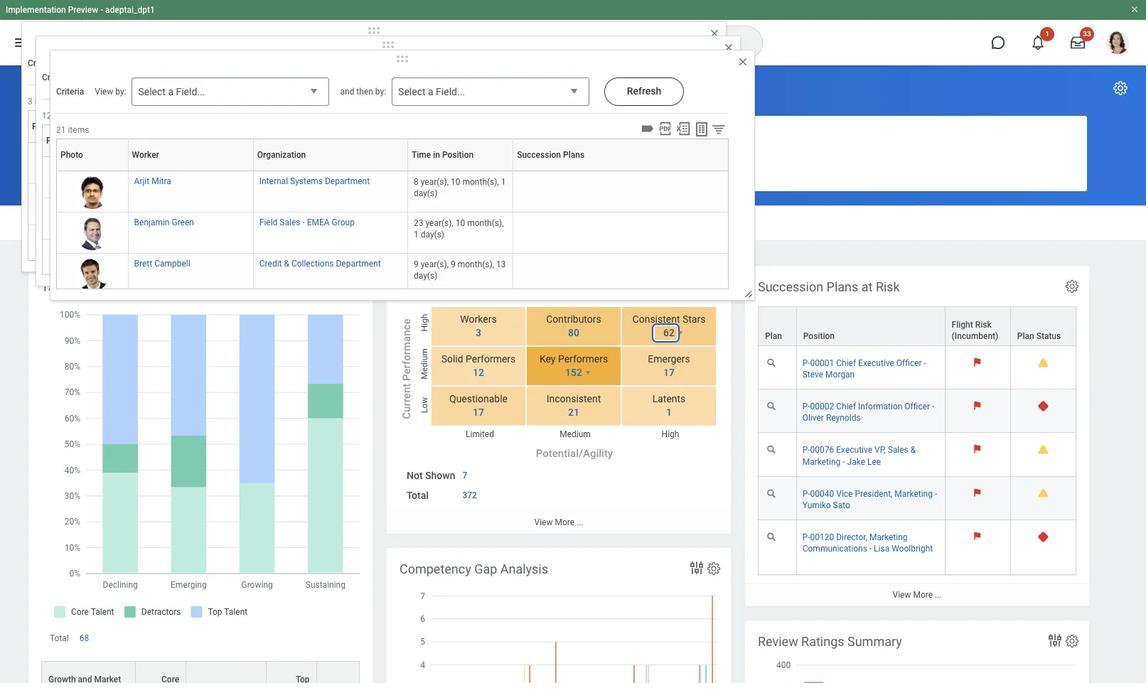 Task type: vqa. For each thing, say whether or not it's contained in the screenshot.
Competency
yes



Task type: locate. For each thing, give the bounding box(es) containing it.
& right vp,
[[911, 446, 916, 456]]

photo down 21 items
[[46, 136, 69, 146]]

month(s), for support – east japan group
[[459, 204, 495, 214]]

global inside global support - canada group link
[[256, 162, 280, 172]]

in for refresh
[[434, 136, 441, 146]]

in for select a field...
[[433, 150, 440, 160]]

view more ... inside performance by potential/agility 'element'
[[535, 518, 584, 528]]

17 for emergers 17
[[664, 367, 675, 378]]

1 vertical spatial marketing
[[895, 489, 933, 499]]

succession plans
[[532, 136, 600, 146], [517, 150, 585, 160]]

year(s), inside 12 year(s), 10 month(s), 24 day(s)
[[427, 245, 455, 255]]

... inside succession plans at risk element
[[935, 590, 942, 600]]

contributors
[[546, 314, 602, 325]]

perkins
[[139, 230, 167, 240]]

gap
[[475, 562, 497, 577]]

0 vertical spatial director,
[[498, 230, 529, 240]]

month(s), down 9 year(s), 0 month(s), 18 day(s)
[[396, 231, 432, 241]]

time in position button for select a field...
[[412, 139, 519, 171]]

view printable version (pdf) image
[[629, 92, 645, 108]]

0 vertical spatial in
[[434, 136, 441, 146]]

1 vertical spatial 7
[[463, 471, 468, 481]]

0 vertical spatial medium
[[420, 349, 430, 380]]

p-00015 director, information technology - marc johansson link
[[465, 228, 692, 240]]

employee's photo (brett campbell) image
[[76, 259, 109, 292]]

day(s) for support – east japan group
[[415, 216, 439, 226]]

0 horizontal spatial export to worksheets image
[[665, 92, 682, 110]]

year(s), inside 7 year(s), 9 month(s), 1 day(s)
[[422, 204, 450, 214]]

0 horizontal spatial 17 button
[[464, 406, 486, 420]]

0 vertical spatial row
[[758, 307, 1077, 346]]

2 by from the left
[[477, 280, 490, 294]]

2 it from the top
[[215, 230, 222, 240]]

p- up communications
[[803, 533, 811, 543]]

export to excel image right view printable version (pdf) icon
[[647, 92, 663, 108]]

0 vertical spatial succession plans
[[532, 136, 600, 146]]

month(s), inside 8 year(s), 10 month(s), 1 day(s)
[[463, 177, 499, 187]]

view more ... link for succession plans at risk element
[[745, 583, 1090, 607]]

0 vertical spatial succession
[[532, 136, 576, 146]]

68 button
[[80, 633, 91, 645]]

12 inside solid performers 12
[[473, 367, 484, 378]]

1 horizontal spatial view more ...
[[893, 590, 942, 600]]

1 horizontal spatial 21
[[568, 407, 580, 418]]

vp,
[[875, 446, 886, 456]]

23 year(s), 10 month(s), 1 day(s) up 12 year(s), 10 month(s), 24 day(s)
[[414, 218, 506, 240]]

export to worksheets image right export to excel icon on the right top of page
[[694, 121, 711, 138]]

7
[[415, 204, 420, 214], [463, 471, 468, 481]]

0 horizontal spatial close image
[[709, 28, 721, 39]]

- left lisa
[[870, 544, 872, 554]]

export to worksheets image
[[679, 107, 696, 124]]

by down the employee's photo (carolina souza)
[[79, 280, 93, 294]]

benjamin
[[134, 218, 170, 228]]

p- up 12 year(s), 10 month(s), 24 day(s)
[[465, 230, 472, 240]]

workers
[[460, 314, 497, 325]]

benjamin green link
[[134, 215, 194, 228]]

row
[[758, 307, 1077, 346], [41, 662, 360, 684]]

month(s), inside 12 year(s), 10 month(s), 24 day(s)
[[469, 245, 505, 255]]

month(s), for credit & collections department
[[458, 260, 494, 270]]

12 year(s), 10 month(s), 24 day(s)
[[415, 245, 519, 267]]

contributors 80
[[546, 314, 602, 339]]

–
[[288, 203, 294, 213]]

employee's photo (benjamin green) image
[[76, 218, 109, 250]]

year(s), inside 8 year(s), 10 month(s), 1 day(s)
[[421, 177, 449, 187]]

p-00001 chief executive officer - steve morgan link
[[803, 356, 927, 380]]

canada
[[319, 162, 348, 172]]

Search Workday  search field
[[424, 27, 733, 58]]

view inside performance by potential/agility 'element'
[[535, 518, 553, 528]]

1 inside button
[[1046, 30, 1050, 38]]

0 vertical spatial worker
[[118, 136, 145, 146]]

help
[[183, 133, 202, 144]]

brett campbell link
[[134, 256, 190, 269]]

jared ellis link
[[106, 186, 145, 199]]

support up systems
[[282, 162, 312, 172]]

sales inside p-00076 executive vp, sales & marketing - jake lee
[[888, 446, 909, 456]]

12 up 9 year(s), 9 month(s), 13 day(s)
[[415, 245, 425, 255]]

month(s), left 13
[[458, 260, 494, 270]]

- left jake
[[843, 457, 845, 467]]

employee's photo (bunji asai （朝井 文治）) image
[[62, 203, 94, 236]]

performers inside solid performers 12
[[466, 354, 516, 365]]

view by:
[[95, 87, 126, 97]]

0 vertical spatial and then by:
[[326, 73, 372, 82]]

refresh
[[613, 71, 648, 83], [627, 85, 662, 97]]

potential/agility down 21 dropdown button
[[536, 448, 613, 460]]

arjit mitra
[[134, 176, 171, 186]]

export to worksheets image for 23 year(s), 10 month(s), 1 day(s)
[[665, 92, 682, 110]]

p- down oliver in the right bottom of the page
[[803, 446, 811, 456]]

director, inside p-00120 director, marketing communications - lisa woolbright
[[837, 533, 868, 543]]

by for market
[[79, 280, 93, 294]]

group
[[350, 162, 373, 172], [258, 189, 281, 199], [340, 203, 363, 213], [332, 218, 355, 228], [267, 230, 290, 240], [348, 245, 371, 255]]

1 horizontal spatial 17 button
[[655, 366, 677, 380]]

12 inside 12 year(s), 8 month(s), 11 day(s)
[[415, 163, 425, 173]]

1 select from the left
[[138, 86, 166, 97]]

credit & collections department link
[[259, 256, 381, 269]]

month(s), for risk management
[[396, 149, 432, 159]]

0 vertical spatial executive
[[859, 359, 895, 369]]

potential/agility down 13
[[493, 280, 584, 294]]

month(s), for internal systems department
[[463, 177, 499, 187]]

17 button down "questionable"
[[464, 406, 486, 420]]

select a field... up to at top
[[138, 86, 205, 97]]

refresh up view printable version (pdf) icon
[[613, 71, 648, 83]]

month(s), up '18' at the top
[[396, 149, 432, 159]]

it left the operations
[[215, 230, 222, 240]]

10 inside 8 year(s), 10 month(s), 1 day(s)
[[451, 177, 461, 187]]

- down p-00076 executive vp, sales & marketing - jake lee row
[[935, 489, 938, 499]]

- inside the "p-00002 chief information officer - oliver reynolds"
[[933, 402, 935, 412]]

1
[[1046, 30, 1050, 38], [434, 149, 439, 159], [501, 177, 506, 187], [498, 204, 502, 214], [414, 230, 419, 240], [434, 231, 439, 241], [666, 407, 672, 418]]

implementation preview -   adeptai_dpt1 banner
[[0, 0, 1147, 65]]

position for refresh
[[443, 136, 475, 146]]

time up '18' at the top
[[412, 150, 431, 160]]

field
[[259, 218, 278, 228]]

time in position for select a field...
[[412, 150, 474, 160]]

executive inside p-00076 executive vp, sales & marketing - jake lee
[[837, 446, 873, 456]]

2 vertical spatial position
[[804, 332, 835, 342]]

0 vertical spatial potential/agility
[[493, 280, 584, 294]]

officer for information
[[905, 402, 930, 412]]

1 horizontal spatial total
[[407, 490, 429, 502]]

brett campbell
[[134, 259, 190, 269]]

2 chief from the top
[[837, 402, 856, 412]]

support up collections at left top
[[282, 245, 312, 255]]

tab list
[[14, 206, 1132, 240]]

analyze
[[169, 78, 229, 98]]

0 vertical spatial officer
[[897, 359, 922, 369]]

it left services
[[215, 189, 222, 199]]

p- inside the "p-00002 chief information officer - oliver reynolds"
[[803, 402, 811, 412]]

close image
[[709, 28, 721, 39], [738, 56, 749, 68]]

0 vertical spatial 7
[[415, 204, 420, 214]]

2 performers from the left
[[558, 354, 608, 365]]

risk right at
[[876, 280, 900, 294]]

1 vertical spatial organization
[[257, 150, 306, 160]]

10 for it operations group
[[384, 231, 393, 241]]

chief inside p-00001 chief executive officer - steve morgan
[[837, 359, 856, 369]]

23 for field sales - emea group
[[414, 218, 424, 228]]

risk
[[215, 148, 231, 158], [876, 280, 900, 294], [976, 320, 992, 330]]

position button
[[797, 307, 945, 346]]

month(s), inside 9 year(s), 9 month(s), 13 day(s)
[[458, 260, 494, 270]]

succession plans button for refresh
[[532, 136, 711, 146]]

view for succession plans at risk element
[[893, 590, 911, 600]]

move modal image
[[360, 22, 388, 39], [374, 36, 403, 53], [388, 51, 417, 68]]

1 horizontal spatial export to worksheets image
[[694, 121, 711, 138]]

0 horizontal spatial select a field... button
[[132, 78, 330, 107]]

talent down the employee's photo (carolina souza)
[[41, 280, 76, 294]]

1 vertical spatial view more ... link
[[745, 583, 1090, 607]]

refresh button
[[590, 63, 670, 92], [605, 78, 684, 106]]

grow
[[120, 216, 142, 227]]

marketing down the 00076
[[803, 457, 841, 467]]

month(s), inside 9 year(s), 0 month(s), 18 day(s)
[[386, 190, 423, 200]]

items up 12 items
[[35, 96, 56, 106]]

8 inside 12 year(s), 8 month(s), 11 day(s)
[[457, 163, 462, 173]]

day(s) for global support - canada group
[[415, 174, 439, 184]]

- right preview at the left top
[[100, 5, 103, 15]]

toolbar for refresh
[[624, 107, 715, 124]]

year(s), inside 12 year(s), 8 month(s), 11 day(s)
[[427, 163, 455, 173]]

1 vertical spatial succession
[[517, 150, 561, 160]]

21 down inconsistent
[[568, 407, 580, 418]]

view inside succession plans at risk element
[[893, 590, 911, 600]]

8 up 8 year(s), 10 month(s), 1 day(s)
[[457, 163, 462, 173]]

0 vertical spatial organization
[[254, 136, 302, 146]]

export to excel image left export to worksheets image
[[662, 107, 677, 122]]

year(s), for global support - latam group
[[427, 245, 455, 255]]

2 select a field... from the left
[[398, 86, 465, 97]]

p-00015 director, information technology - marc johansson
[[465, 230, 692, 240]]

1 horizontal spatial 3
[[476, 327, 482, 339]]

23 down 9 year(s), 0 month(s), 18 day(s)
[[414, 218, 424, 228]]

1 horizontal spatial talent
[[336, 216, 361, 227]]

criteria up 3 items
[[42, 73, 70, 82]]

0 horizontal spatial 7
[[415, 204, 420, 214]]

credit & collections department
[[259, 259, 381, 269]]

month(s), for global support - canada group
[[464, 163, 500, 173]]

0 horizontal spatial 17
[[473, 407, 484, 418]]

12 for 12 items
[[42, 111, 52, 121]]

marketing inside p-00040 vice president, marketing - yumiko sato
[[895, 489, 933, 499]]

chief
[[837, 359, 856, 369], [837, 402, 856, 412]]

adeptai_dpt1
[[105, 5, 155, 15]]

select to filter grid data image
[[683, 93, 698, 108], [697, 107, 713, 122], [711, 122, 727, 137]]

benjamin green
[[134, 218, 194, 228]]

director, for information
[[498, 230, 529, 240]]

p- up "steve"
[[803, 359, 811, 369]]

10 up 9 year(s), 9 month(s), 13 day(s)
[[457, 245, 466, 255]]

day(s) for it operations group
[[342, 243, 366, 253]]

global up internal
[[256, 162, 280, 172]]

succession
[[532, 136, 576, 146], [517, 150, 561, 160], [758, 280, 824, 294]]

10 for internal systems department
[[451, 177, 461, 187]]

1 vertical spatial director,
[[837, 533, 868, 543]]

17 button for questionable 17
[[464, 406, 486, 420]]

internal systems department
[[259, 176, 370, 186]]

p-00120 director, marketing communications - lisa woolbright row
[[758, 520, 1077, 575]]

more inside succession plans at risk element
[[914, 590, 933, 600]]

p- inside p-00120 director, marketing communications - lisa woolbright
[[803, 533, 811, 543]]

0 horizontal spatial view more ...
[[535, 518, 584, 528]]

total down not
[[407, 490, 429, 502]]

share
[[139, 280, 171, 294]]

day(s) inside 8 year(s), 10 month(s), 1 day(s)
[[414, 189, 438, 199]]

p- for 00002
[[803, 402, 811, 412]]

... inside performance by potential/agility 'element'
[[577, 518, 584, 528]]

global for global support - canada group
[[256, 162, 280, 172]]

day(s) inside 9 year(s), 9 month(s), 13 day(s)
[[414, 271, 438, 281]]

&
[[284, 259, 289, 269], [911, 446, 916, 456]]

internal systems department link
[[259, 174, 370, 186]]

photo button
[[32, 110, 105, 142], [46, 124, 119, 156], [60, 139, 133, 171]]

3 down justify icon on the left
[[28, 96, 33, 106]]

23 year(s), 10 month(s), 1 day(s) for it operations group
[[342, 231, 441, 253]]

day(s) inside 7 year(s), 9 month(s), 1 day(s)
[[415, 216, 439, 226]]

performers up 12 dropdown button
[[466, 354, 516, 365]]

1 inside 8 year(s), 10 month(s), 1 day(s)
[[501, 177, 506, 187]]

1 horizontal spatial select a field...
[[398, 86, 465, 97]]

12 up '18' at the top
[[415, 163, 425, 173]]

0 vertical spatial succession plans button
[[532, 136, 711, 146]]

chief up reynolds
[[837, 402, 856, 412]]

2 global from the top
[[256, 245, 280, 255]]

high right current performance
[[420, 314, 430, 332]]

1 vertical spatial talent
[[41, 280, 76, 294]]

field...
[[176, 86, 205, 97], [436, 86, 465, 97]]

10 for field sales - emea group
[[456, 218, 465, 228]]

1 vertical spatial photo
[[46, 136, 69, 146]]

1 vertical spatial time
[[412, 150, 431, 160]]

configure this page image
[[1112, 80, 1130, 97]]

risk down the use this dashboard to help plan and manage your people
[[215, 148, 231, 158]]

emea
[[307, 218, 330, 228]]

1 inside the latents 1
[[666, 407, 672, 418]]

p-00001 chief executive officer - steve morgan row
[[758, 346, 1077, 390]]

view printable version (pdf) image
[[644, 107, 659, 122], [658, 121, 674, 137]]

a
[[168, 86, 174, 97], [428, 86, 434, 97]]

year(s), inside 9 year(s), 9 month(s), 13 day(s)
[[421, 260, 449, 270]]

risk management link
[[215, 145, 283, 158]]

employee's photo (carolina souza) image
[[62, 245, 94, 277]]

worker up "white"
[[132, 150, 159, 160]]

0 vertical spatial 17 button
[[655, 366, 677, 380]]

view up analysis at left
[[535, 518, 553, 528]]

tag image
[[640, 121, 656, 137]]

1 horizontal spatial 7
[[463, 471, 468, 481]]

by inside 'element'
[[477, 280, 490, 294]]

year(s), for field sales - emea group
[[426, 218, 454, 228]]

day(s) inside 12 year(s), 8 month(s), 11 day(s)
[[415, 174, 439, 184]]

time in position button for refresh
[[413, 124, 534, 156]]

toolbar
[[610, 92, 701, 110], [624, 107, 715, 124], [638, 121, 729, 139]]

total
[[407, 490, 429, 502], [50, 634, 69, 644]]

9
[[342, 190, 347, 200], [452, 204, 457, 214], [414, 260, 419, 270], [451, 260, 456, 270]]

executive up jake
[[837, 446, 873, 456]]

day(s)
[[342, 160, 366, 170], [415, 174, 439, 184], [414, 189, 438, 199], [342, 201, 366, 211], [415, 216, 439, 226], [421, 230, 445, 240], [342, 243, 366, 253], [415, 257, 439, 267], [414, 271, 438, 281]]

1 vertical spatial information
[[859, 402, 903, 412]]

0 horizontal spatial director,
[[498, 230, 529, 240]]

plan inside button
[[204, 133, 223, 144]]

1 vertical spatial department
[[336, 259, 381, 269]]

1 for support – east japan group
[[498, 204, 502, 214]]

1 horizontal spatial view more ... link
[[745, 583, 1090, 607]]

p- inside p-00076 executive vp, sales & marketing - jake lee
[[803, 446, 811, 456]]

tab list containing plan
[[14, 206, 1132, 240]]

1 horizontal spatial field...
[[436, 86, 465, 97]]

total inside performance by potential/agility 'element'
[[407, 490, 429, 502]]

officer inside p-00001 chief executive officer - steve morgan
[[897, 359, 922, 369]]

... for performance by potential/agility 'element'
[[577, 518, 584, 528]]

and inside use this dashboard to help plan and manage your people button
[[225, 133, 240, 144]]

export to excel image
[[647, 92, 663, 108], [662, 107, 677, 122]]

1 horizontal spatial risk
[[876, 280, 900, 294]]

time in position
[[413, 136, 475, 146], [412, 150, 474, 160]]

view more ... up analysis at left
[[535, 518, 584, 528]]

1 chief from the top
[[837, 359, 856, 369]]

year(s), inside 9 year(s), 0 month(s), 18 day(s)
[[349, 190, 377, 200]]

export to worksheets image for 8 year(s), 10 month(s), 1 day(s)
[[694, 121, 711, 138]]

1 horizontal spatial high
[[662, 430, 680, 440]]

medium right current performance
[[420, 349, 430, 380]]

2 vertical spatial photo
[[60, 150, 83, 160]]

sales right vp,
[[888, 446, 909, 456]]

p- inside p-00040 vice president, marketing - yumiko sato
[[803, 489, 811, 499]]

sales inside field sales - emea group link
[[280, 218, 300, 228]]

arjit mitra link
[[134, 174, 171, 186]]

succession plans button for select a field...
[[517, 150, 725, 160]]

1 vertical spatial 23
[[414, 218, 424, 228]]

21 inside inconsistent 21
[[568, 407, 580, 418]]

1 vertical spatial &
[[911, 446, 916, 456]]

12 down 3 items
[[42, 111, 52, 121]]

worker for select a field...
[[132, 150, 159, 160]]

& inside p-00076 executive vp, sales & marketing - jake lee
[[911, 446, 916, 456]]

month(s), up 7 year(s), 9 month(s), 1 day(s) in the top of the page
[[463, 177, 499, 187]]

0 vertical spatial performance
[[400, 280, 474, 294]]

view down the 'woolbright'
[[893, 590, 911, 600]]

jared ellis
[[106, 189, 145, 199]]

1 global from the top
[[256, 162, 280, 172]]

refresh up tag icon at right top
[[627, 85, 662, 97]]

0 horizontal spatial risk
[[215, 148, 231, 158]]

officer inside the "p-00002 chief information officer - oliver reynolds"
[[905, 402, 930, 412]]

2 vertical spatial plans
[[827, 280, 859, 294]]

1 by from the left
[[79, 280, 93, 294]]

organization button for select a field...
[[257, 139, 413, 171]]

p-00002 chief information officer - oliver reynolds link
[[803, 399, 935, 423]]

1 horizontal spatial by:
[[361, 73, 372, 82]]

18
[[425, 190, 434, 200]]

day(s) inside 9 year(s), 0 month(s), 18 day(s)
[[342, 201, 366, 211]]

10 down the access
[[384, 231, 393, 241]]

day(s) for internal systems department
[[414, 189, 438, 199]]

0 horizontal spatial view more ... link
[[387, 511, 731, 534]]

growth
[[183, 280, 224, 294]]

talent down japan
[[336, 216, 361, 227]]

timothy
[[106, 230, 137, 240]]

8 inside 8 year(s), 10 month(s), 1 day(s)
[[414, 177, 419, 187]]

export to worksheets image
[[665, 92, 682, 110], [694, 121, 711, 138]]

group right canada
[[350, 162, 373, 172]]

information
[[532, 230, 576, 240], [859, 402, 903, 412]]

competency gap analysis
[[400, 562, 548, 577]]

export to excel image
[[676, 121, 691, 137]]

1 horizontal spatial medium
[[560, 430, 591, 440]]

1 horizontal spatial view
[[535, 518, 553, 528]]

close image
[[723, 42, 735, 53]]

1 horizontal spatial ...
[[935, 590, 942, 600]]

marketing down p-00076 executive vp, sales & marketing - jake lee row
[[895, 489, 933, 499]]

2 field... from the left
[[436, 86, 465, 97]]

1 vertical spatial view more ...
[[893, 590, 942, 600]]

- down p-00001 chief executive officer - steve morgan row
[[933, 402, 935, 412]]

-
[[100, 5, 103, 15], [314, 162, 317, 172], [303, 218, 305, 228], [624, 230, 626, 240], [314, 245, 317, 255], [924, 359, 927, 369], [933, 402, 935, 412], [843, 457, 845, 467], [935, 489, 938, 499], [870, 544, 872, 554]]

medium down 21 dropdown button
[[560, 430, 591, 440]]

1 vertical spatial items
[[54, 111, 75, 121]]

p-00040 vice president, marketing - yumiko sato row
[[758, 477, 1077, 520]]

bradley
[[137, 148, 165, 158]]

position for select a field...
[[442, 150, 474, 160]]

tag image left export to excel icon on the right top of page
[[626, 107, 642, 122]]

1 button
[[1023, 27, 1055, 58]]

organization
[[254, 136, 302, 146], [257, 150, 306, 160]]

p-00076 executive vp, sales & marketing - jake lee link
[[803, 443, 916, 467]]

questionable 17
[[450, 394, 508, 418]]

month(s), inside 7 year(s), 9 month(s), 1 day(s)
[[459, 204, 495, 214]]

view more ... link down the 'woolbright'
[[745, 583, 1090, 607]]

marketing
[[803, 457, 841, 467], [895, 489, 933, 499], [870, 533, 908, 543]]

0 horizontal spatial field...
[[176, 86, 205, 97]]

10 up "0" at the top left of page
[[384, 149, 393, 159]]

plans inside plan, execute and analyze main content
[[827, 280, 859, 294]]

12 inside 12 year(s), 10 month(s), 24 day(s)
[[415, 245, 425, 255]]

10 inside 12 year(s), 10 month(s), 24 day(s)
[[457, 245, 466, 255]]

1 vertical spatial 21
[[568, 407, 580, 418]]

performance left solid
[[400, 319, 413, 381]]

0
[[379, 190, 384, 200]]

0 vertical spatial risk
[[215, 148, 231, 158]]

0 vertical spatial 8
[[457, 163, 462, 173]]

2 select a field... button from the left
[[392, 78, 590, 107]]

performance
[[400, 280, 474, 294], [400, 319, 413, 381]]

1 it from the top
[[215, 189, 222, 199]]

group up emergency talent access
[[340, 203, 363, 213]]

view more ... link up analysis at left
[[387, 511, 731, 534]]

carolina souza link
[[120, 242, 177, 255]]

row inside talent by market share / growth element
[[41, 662, 360, 684]]

0 vertical spatial more
[[555, 518, 575, 528]]

items left use
[[68, 125, 89, 135]]

9 inside 7 year(s), 9 month(s), 1 day(s)
[[452, 204, 457, 214]]

- up the p-00002 chief information officer - oliver reynolds row
[[924, 359, 927, 369]]

& right credit
[[284, 259, 289, 269]]

position inside popup button
[[804, 332, 835, 342]]

0 horizontal spatial 8
[[414, 177, 419, 187]]

more inside performance by potential/agility 'element'
[[555, 518, 575, 528]]

month(s), inside 12 year(s), 8 month(s), 11 day(s)
[[464, 163, 500, 173]]

time in position button up 8 year(s), 10 month(s), 1 day(s)
[[412, 139, 519, 171]]

total inside talent by market share / growth element
[[50, 634, 69, 644]]

p-
[[465, 230, 472, 240], [803, 359, 811, 369], [803, 402, 811, 412], [803, 446, 811, 456], [803, 489, 811, 499], [803, 533, 811, 543]]

by up workers
[[477, 280, 490, 294]]

day(s) for global support - latam group
[[415, 257, 439, 267]]

1 vertical spatial it
[[215, 230, 222, 240]]

23 year(s), 10 month(s), 1 day(s) down the access
[[342, 231, 441, 253]]

p- inside p-00001 chief executive officer - steve morgan
[[803, 359, 811, 369]]

year(s), for credit & collections department
[[421, 260, 449, 270]]

1 vertical spatial export to worksheets image
[[694, 121, 711, 138]]

justify image
[[13, 34, 30, 51]]

- inside p-00040 vice president, marketing - yumiko sato
[[935, 489, 938, 499]]

p- for 00015
[[465, 230, 472, 240]]

chief inside the "p-00002 chief information officer - oliver reynolds"
[[837, 402, 856, 412]]

view more ... inside succession plans at risk element
[[893, 590, 942, 600]]

organization button up canada
[[254, 124, 414, 156]]

23 down emergency talent access
[[342, 231, 352, 241]]

year(s),
[[354, 149, 382, 159], [427, 163, 455, 173], [421, 177, 449, 187], [349, 190, 377, 200], [422, 204, 450, 214], [426, 218, 454, 228], [354, 231, 382, 241], [427, 245, 455, 255], [421, 260, 449, 270]]

total left 68
[[50, 634, 69, 644]]

it operations group link
[[215, 228, 290, 240]]

2 vertical spatial criteria
[[56, 87, 84, 97]]

0 horizontal spatial a
[[168, 86, 174, 97]]

group right latam
[[348, 245, 371, 255]]

chief for information
[[837, 402, 856, 412]]

criteria up plan,
[[28, 58, 56, 68]]

marketing inside p-00120 director, marketing communications - lisa woolbright
[[870, 533, 908, 543]]

configure competency gap analysis image
[[706, 561, 722, 577]]

1 inside 7 year(s), 9 month(s), 1 day(s)
[[498, 204, 502, 214]]

department
[[325, 176, 370, 186], [336, 259, 381, 269]]

marketing up lisa
[[870, 533, 908, 543]]

0 horizontal spatial total
[[50, 634, 69, 644]]

10 for risk management
[[384, 149, 393, 159]]

9 down 8 year(s), 10 month(s), 1 day(s)
[[452, 204, 457, 214]]

1 for field sales - emea group
[[414, 230, 419, 240]]

support up field on the top of the page
[[256, 203, 286, 213]]

day(s) for risk management
[[342, 160, 366, 170]]

p- for 00120
[[803, 533, 811, 543]]

month(s), up 00015
[[467, 218, 504, 228]]

succession plans button down tag icon at right top
[[517, 150, 725, 160]]

1 vertical spatial medium
[[560, 430, 591, 440]]

1 vertical spatial close image
[[738, 56, 749, 68]]

select down search icon
[[398, 86, 426, 97]]

1 performers from the left
[[466, 354, 516, 365]]

0 vertical spatial time in position
[[413, 136, 475, 146]]

p- up oliver in the right bottom of the page
[[803, 402, 811, 412]]

0 vertical spatial total
[[407, 490, 429, 502]]

- up credit & collections department link
[[314, 245, 317, 255]]

0 vertical spatial 23
[[342, 149, 352, 159]]

0 vertical spatial support
[[282, 162, 312, 172]]

competency
[[400, 562, 471, 577]]

1 horizontal spatial &
[[911, 446, 916, 456]]

green
[[172, 218, 194, 228]]

items up 21 items
[[54, 111, 75, 121]]

status
[[1037, 332, 1061, 342]]

8 up 9 year(s), 0 month(s), 18 day(s)
[[414, 177, 419, 187]]

tag image
[[612, 92, 627, 108], [626, 107, 642, 122]]

0 vertical spatial view
[[95, 87, 113, 97]]

risk up (incumbent)
[[976, 320, 992, 330]]

0 vertical spatial talent
[[336, 216, 361, 227]]

0 vertical spatial export to worksheets image
[[665, 92, 682, 110]]

workers 3
[[460, 314, 497, 339]]

day(s) inside 12 year(s), 10 month(s), 24 day(s)
[[415, 257, 439, 267]]

10 up 7 year(s), 9 month(s), 1 day(s) in the top of the page
[[451, 177, 461, 187]]

shown
[[425, 470, 456, 482]]

0 vertical spatial view more ...
[[535, 518, 584, 528]]

information for technology
[[532, 230, 576, 240]]

1 vertical spatial position
[[442, 150, 474, 160]]

this
[[108, 133, 123, 144]]

time in position button up 12 year(s), 8 month(s), 11 day(s)
[[413, 124, 534, 156]]

view more ... for succession plans at risk element
[[893, 590, 942, 600]]

performers up 152
[[558, 354, 608, 365]]

items for refresh
[[54, 111, 75, 121]]

1 performance from the top
[[400, 280, 474, 294]]

close environment banner image
[[1131, 5, 1139, 14]]

17 for questionable 17
[[473, 407, 484, 418]]

group for global support - canada group
[[350, 162, 373, 172]]

2 performance from the top
[[400, 319, 413, 381]]

refresh button up view printable version (pdf) icon
[[590, 63, 670, 92]]

plan
[[204, 133, 223, 144], [28, 216, 47, 227], [765, 332, 782, 342], [1018, 332, 1035, 342]]

- inside p-00001 chief executive officer - steve morgan
[[924, 359, 927, 369]]

organization button up internal systems department link
[[257, 139, 413, 171]]

17 inside emergers 17
[[664, 367, 675, 378]]

year(s), for support – east japan group
[[422, 204, 450, 214]]

charles bradley link
[[106, 145, 165, 158]]

global inside global support - latam group link
[[256, 245, 280, 255]]

worker for refresh
[[118, 136, 145, 146]]

year(s), for risk management
[[354, 149, 382, 159]]

1 vertical spatial chief
[[837, 402, 856, 412]]

2 select from the left
[[398, 86, 426, 97]]

1 for risk management
[[434, 149, 439, 159]]

move modal image for 23
[[360, 22, 388, 39]]

1 vertical spatial 8
[[414, 177, 419, 187]]

photo for refresh
[[46, 136, 69, 146]]

items for select a field...
[[68, 125, 89, 135]]

worker up charles bradley
[[118, 136, 145, 146]]

1 vertical spatial criteria
[[42, 73, 70, 82]]

borrow
[[170, 216, 200, 227]]

0 horizontal spatial ...
[[577, 518, 584, 528]]

17 inside questionable 17
[[473, 407, 484, 418]]

information inside the "p-00002 chief information officer - oliver reynolds"
[[859, 402, 903, 412]]



Task type: describe. For each thing, give the bounding box(es) containing it.
9 down 7 year(s), 9 month(s), 1 day(s) in the top of the page
[[414, 260, 419, 270]]

not shown 7
[[407, 470, 468, 482]]

more for succession plans at risk element
[[914, 590, 933, 600]]

refresh button up tag icon at right top
[[605, 78, 684, 106]]

director, for marketing
[[837, 533, 868, 543]]

solid
[[441, 354, 464, 365]]

global support - canada group
[[256, 162, 373, 172]]

information for officer
[[859, 402, 903, 412]]

time in position for refresh
[[413, 136, 475, 146]]

p-00002 chief information officer - oliver reynolds row
[[758, 390, 1077, 433]]

3 button
[[467, 327, 484, 340]]

configure succession plans at risk image
[[1065, 279, 1080, 294]]

succession for refresh
[[532, 136, 576, 146]]

emergency
[[288, 216, 334, 227]]

3 inside workers 3
[[476, 327, 482, 339]]

1 field... from the left
[[176, 86, 205, 97]]

7 inside 7 year(s), 9 month(s), 1 day(s)
[[415, 204, 420, 214]]

1 horizontal spatial close image
[[738, 56, 749, 68]]

10 for global support - latam group
[[457, 245, 466, 255]]

372 button
[[463, 490, 479, 501]]

market
[[96, 280, 136, 294]]

p-00040 vice president, marketing - yumiko sato
[[803, 489, 938, 510]]

1 vertical spatial high
[[662, 430, 680, 440]]

1 vertical spatial and then by:
[[340, 87, 386, 97]]

blair white link
[[120, 159, 161, 172]]

0 vertical spatial close image
[[709, 28, 721, 39]]

bunji
[[120, 203, 139, 213]]

group down internal
[[258, 189, 281, 199]]

it services group
[[215, 189, 281, 199]]

it for it services group
[[215, 189, 222, 199]]

carolina souza
[[120, 245, 177, 255]]

chief for executive
[[837, 359, 856, 369]]

23 year(s), 10 month(s), 1 day(s) for field sales - emea group
[[414, 218, 506, 240]]

yumiko
[[803, 501, 831, 510]]

9 year(s), 0 month(s), 18 day(s)
[[342, 190, 436, 211]]

talent by market share / growth element
[[28, 266, 373, 684]]

total for 372
[[407, 490, 429, 502]]

performance by potential/agility element
[[387, 266, 731, 534]]

00002
[[811, 402, 835, 412]]

1 vertical spatial potential/agility
[[536, 448, 613, 460]]

photo button for select a field...
[[60, 139, 133, 171]]

marketing inside p-00076 executive vp, sales & marketing - jake lee
[[803, 457, 841, 467]]

photo button for refresh
[[46, 124, 119, 156]]

view printable version (pdf) image for select a field...
[[658, 121, 674, 137]]

talent inside tab list
[[336, 216, 361, 227]]

tab list inside plan, execute and analyze main content
[[14, 206, 1132, 240]]

1 vertical spatial then
[[357, 87, 373, 97]]

p-00002 chief information officer - oliver reynolds
[[803, 402, 935, 423]]

row containing flight risk (incumbent)
[[758, 307, 1077, 346]]

p-00076 executive vp, sales & marketing - jake lee row
[[758, 433, 1077, 477]]

group down field on the top of the page
[[267, 230, 290, 240]]

succession plans at risk element
[[745, 266, 1090, 607]]

0 horizontal spatial view
[[95, 87, 113, 97]]

resize modal image
[[744, 289, 755, 300]]

blair
[[120, 162, 137, 172]]

inbox large image
[[1071, 36, 1085, 50]]

implementation
[[6, 5, 66, 15]]

0 horizontal spatial talent
[[41, 280, 76, 294]]

152 button
[[557, 366, 585, 380]]

succession inside plan, execute and analyze main content
[[758, 280, 824, 294]]

competency gap analysis element
[[387, 548, 731, 684]]

limited
[[466, 430, 494, 440]]

p- for 00040
[[803, 489, 811, 499]]

employee's photo (blair white) image
[[62, 162, 94, 195]]

1 vertical spatial risk
[[876, 280, 900, 294]]

plan button
[[759, 307, 796, 346]]

global for global support - latam group
[[256, 245, 280, 255]]

year(s), for internal systems department
[[421, 177, 449, 187]]

year(s), for global support - canada group
[[427, 163, 455, 173]]

more for performance by potential/agility 'element'
[[555, 518, 575, 528]]

time for select a field...
[[412, 150, 431, 160]]

0 vertical spatial photo
[[32, 122, 55, 132]]

select for 2nd select a field... popup button
[[398, 86, 426, 97]]

bunji asai （朝井 文治）
[[120, 203, 213, 213]]

latam
[[319, 245, 346, 255]]

employee's photo (arjit mitra) image
[[76, 176, 109, 209]]

2 a from the left
[[428, 86, 434, 97]]

1 vertical spatial support
[[256, 203, 286, 213]]

00040
[[811, 489, 835, 499]]

7 button
[[463, 470, 470, 482]]

solid performers 12
[[441, 354, 516, 378]]

1 button
[[658, 406, 674, 420]]

organization for refresh
[[254, 136, 302, 146]]

key
[[540, 354, 556, 365]]

month(s), for it services group
[[386, 190, 423, 200]]

timothy perkins
[[106, 230, 167, 240]]

acquire
[[228, 216, 260, 227]]

use
[[90, 133, 106, 144]]

flight risk (incumbent)
[[952, 320, 999, 342]]

your
[[278, 133, 297, 144]]

1 for internal systems department
[[501, 177, 506, 187]]

24
[[507, 245, 517, 255]]

p- for 00001
[[803, 359, 811, 369]]

plans for refresh
[[579, 136, 600, 146]]

photo for select a field...
[[60, 150, 83, 160]]

to
[[173, 133, 181, 144]]

collections
[[292, 259, 334, 269]]

80 button
[[560, 327, 582, 340]]

toolbar for select a field...
[[638, 121, 729, 139]]

mitra
[[152, 176, 171, 186]]

talent by market share / growth
[[41, 280, 224, 294]]

plan inside popup button
[[765, 332, 782, 342]]

view more ... for performance by potential/agility 'element'
[[535, 518, 584, 528]]

day(s) for it services group
[[342, 201, 366, 211]]

manage
[[243, 133, 276, 144]]

23 for it operations group
[[342, 231, 352, 241]]

7 inside not shown 7
[[463, 471, 468, 481]]

search image
[[399, 34, 416, 51]]

global support - canada group link
[[256, 159, 373, 172]]

criteria for select a field...
[[56, 87, 84, 97]]

asai
[[141, 203, 157, 213]]

view printable version (pdf) image for refresh
[[644, 107, 659, 122]]

stars
[[683, 314, 706, 325]]

configure and view chart data image
[[1047, 632, 1064, 649]]

consistent stars
[[633, 314, 706, 325]]

medium for limited
[[560, 430, 591, 440]]

62 button
[[655, 327, 677, 340]]

carolina
[[120, 245, 151, 255]]

reynolds
[[826, 414, 861, 423]]

2 horizontal spatial by:
[[375, 87, 386, 97]]

east
[[296, 203, 312, 213]]

hire
[[75, 216, 92, 227]]

select to filter grid data image for select a field...
[[711, 122, 727, 137]]

plan inside 'popup button'
[[1018, 332, 1035, 342]]

it for it operations group
[[215, 230, 222, 240]]

global support - latam group link
[[256, 242, 371, 255]]

12 for 12 year(s), 10 month(s), 24 day(s)
[[415, 245, 425, 255]]

23 for risk management
[[342, 149, 352, 159]]

succession plans for refresh
[[532, 136, 600, 146]]

support for global support - latam group
[[282, 245, 312, 255]]

consistent
[[633, 314, 680, 325]]

9 up 'performance by potential/agility'
[[451, 260, 456, 270]]

succession for select a field...
[[517, 150, 561, 160]]

review ratings summary element
[[745, 621, 1090, 684]]

day(s) for credit & collections department
[[414, 271, 438, 281]]

marc
[[628, 230, 648, 240]]

employee's photo (charles bradley) image
[[48, 148, 80, 181]]

organization for select a field...
[[257, 150, 306, 160]]

11
[[502, 163, 512, 173]]

17 button for emergers 17
[[655, 366, 677, 380]]

plan inside tab list
[[28, 216, 47, 227]]

23 year(s), 10 month(s), 1 day(s) for risk management
[[342, 149, 441, 170]]

by for potential/agility
[[477, 280, 490, 294]]

organization button for refresh
[[254, 124, 414, 156]]

0 vertical spatial items
[[35, 96, 56, 106]]

profile logan mcneil image
[[1107, 31, 1130, 57]]

- down east
[[303, 218, 305, 228]]

support for global support - canada group
[[282, 162, 312, 172]]

9 year(s), 9 month(s), 13 day(s)
[[414, 260, 508, 281]]

12 for 12 year(s), 8 month(s), 11 day(s)
[[415, 163, 425, 173]]

view for performance by potential/agility 'element'
[[535, 518, 553, 528]]

- inside banner
[[100, 5, 103, 15]]

month(s), for field sales - emea group
[[467, 218, 504, 228]]

month(s), for global support - latam group
[[469, 245, 505, 255]]

0 vertical spatial refresh
[[613, 71, 648, 83]]

japan
[[314, 203, 338, 213]]

1 select a field... button from the left
[[132, 78, 330, 107]]

risk inside flight risk (incumbent)
[[976, 320, 992, 330]]

p-00040 vice president, marketing - yumiko sato link
[[803, 486, 938, 510]]

emergers
[[648, 354, 690, 365]]

- left marc
[[624, 230, 626, 240]]

00001
[[811, 359, 835, 369]]

00076
[[811, 446, 835, 456]]

export to excel image for 12 year(s), 8 month(s), 11 day(s)
[[662, 107, 677, 122]]

lee
[[868, 457, 881, 467]]

0 vertical spatial department
[[325, 176, 370, 186]]

view more ... link for performance by potential/agility 'element'
[[387, 511, 731, 534]]

（朝井
[[160, 203, 185, 213]]

medium for high
[[420, 349, 430, 380]]

total for 68
[[50, 634, 69, 644]]

systems
[[290, 176, 323, 186]]

12 year(s), 8 month(s), 11 day(s)
[[415, 163, 514, 184]]

day(s) for field sales - emea group
[[421, 230, 445, 240]]

80
[[568, 327, 580, 339]]

plans for select a field...
[[563, 150, 585, 160]]

1 vertical spatial refresh
[[627, 85, 662, 97]]

oliver
[[803, 414, 824, 423]]

inconsistent 21
[[547, 394, 601, 418]]

0 horizontal spatial &
[[284, 259, 289, 269]]

文治）
[[187, 203, 213, 213]]

employee's photo (jared ellis) image
[[48, 189, 80, 222]]

1 a from the left
[[168, 86, 174, 97]]

0 horizontal spatial by:
[[115, 87, 126, 97]]

configure review ratings summary image
[[1065, 634, 1080, 649]]

year(s), for it services group
[[349, 190, 377, 200]]

services
[[224, 189, 256, 199]]

emergency talent access
[[288, 216, 394, 227]]

0 horizontal spatial 21
[[56, 125, 66, 135]]

33 button
[[1063, 27, 1095, 58]]

criteria for refresh
[[42, 73, 70, 82]]

p- for 00076
[[803, 446, 811, 456]]

group for support – east japan group
[[340, 203, 363, 213]]

notifications large image
[[1031, 36, 1046, 50]]

00120
[[811, 533, 835, 543]]

p-00001 chief executive officer - steve morgan
[[803, 359, 927, 380]]

ratings
[[802, 634, 845, 649]]

campbell
[[154, 259, 190, 269]]

- inside p-00076 executive vp, sales & marketing - jake lee
[[843, 457, 845, 467]]

select to filter grid data image for refresh
[[697, 107, 713, 122]]

officer for executive
[[897, 359, 922, 369]]

9 inside 9 year(s), 0 month(s), 18 day(s)
[[342, 190, 347, 200]]

0 vertical spatial then
[[342, 73, 359, 82]]

inconsistent
[[547, 394, 601, 405]]

configure and view chart data image
[[689, 560, 706, 577]]

employee's photo (timothy perkins) image
[[48, 230, 80, 263]]

plan,
[[28, 78, 67, 98]]

1 for it operations group
[[434, 231, 439, 241]]

tag image for 12 year(s), 8 month(s), 11 day(s)
[[626, 107, 642, 122]]

tag image for 23 year(s), 10 month(s), 1 day(s)
[[612, 92, 627, 108]]

president,
[[855, 489, 893, 499]]

- up internal systems department link
[[314, 162, 317, 172]]

execute
[[71, 78, 132, 98]]

plan status button
[[1011, 307, 1076, 346]]

p-00076 executive vp, sales & marketing - jake lee
[[803, 446, 916, 467]]

worker button for select a field...
[[132, 139, 259, 171]]

move modal image for 12
[[374, 36, 403, 53]]

0 horizontal spatial 3
[[28, 96, 33, 106]]

plan, execute and analyze main content
[[0, 65, 1147, 684]]

0 vertical spatial high
[[420, 314, 430, 332]]

8 year(s), 10 month(s), 1 day(s)
[[414, 177, 508, 199]]

1 select a field... from the left
[[138, 86, 205, 97]]

executive inside p-00001 chief executive officer - steve morgan
[[859, 359, 895, 369]]

0 vertical spatial criteria
[[28, 58, 56, 68]]

export to excel image for 23 year(s), 10 month(s), 1 day(s)
[[647, 92, 663, 108]]

review ratings summary
[[758, 634, 902, 649]]

62
[[664, 327, 675, 339]]

68
[[80, 634, 89, 644]]

- inside p-00120 director, marketing communications - lisa woolbright
[[870, 544, 872, 554]]



